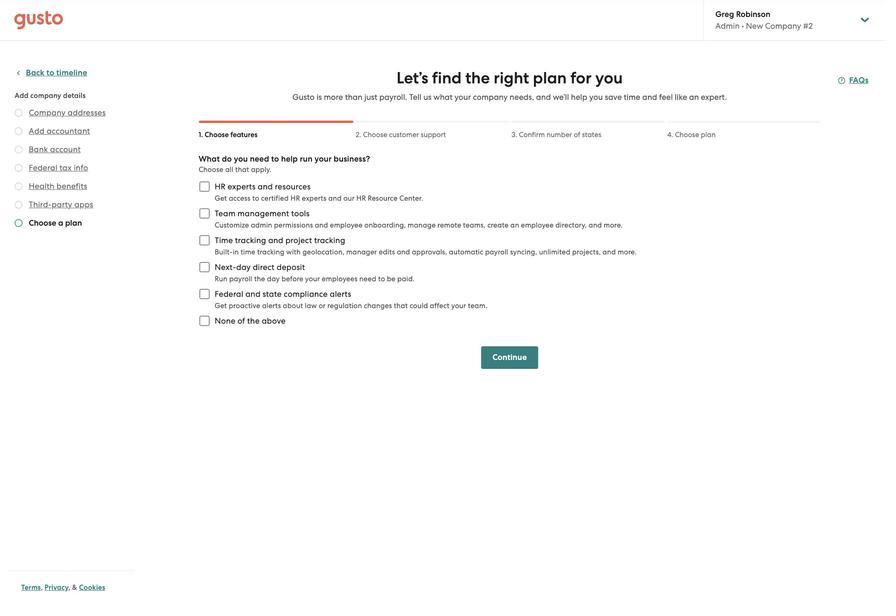 Task type: vqa. For each thing, say whether or not it's contained in the screenshot.


Task type: describe. For each thing, give the bounding box(es) containing it.
third-party apps button
[[29, 199, 93, 210]]

your left team. at right
[[451, 302, 466, 310]]

and down admin
[[268, 236, 283, 245]]

certified
[[261, 194, 289, 203]]

resource
[[368, 194, 398, 203]]

choose for choose plan
[[675, 131, 699, 139]]

admin
[[251, 221, 272, 230]]

and left our
[[328, 194, 342, 203]]

gusto
[[292, 92, 315, 102]]

bank account button
[[29, 144, 81, 155]]

paid.
[[397, 275, 415, 283]]

let's
[[397, 68, 428, 88]]

syncing,
[[510, 248, 537, 256]]

features
[[230, 131, 257, 139]]

help inside what do you need to help run your business? choose all that apply.
[[281, 154, 298, 164]]

proactive
[[229, 302, 260, 310]]

details
[[63, 91, 86, 100]]

and right 'projects,'
[[603, 248, 616, 256]]

run
[[215, 275, 227, 283]]

more
[[324, 92, 343, 102]]

projects,
[[572, 248, 601, 256]]

remote
[[438, 221, 461, 230]]

health benefits button
[[29, 181, 87, 192]]

right
[[494, 68, 529, 88]]

choose features
[[205, 131, 257, 139]]

1 horizontal spatial day
[[267, 275, 280, 283]]

plan inside list
[[65, 218, 82, 228]]

tracking up geolocation,
[[314, 236, 345, 245]]

federal and state compliance alerts
[[215, 289, 351, 299]]

•
[[742, 21, 744, 31]]

2 , from the left
[[68, 583, 70, 592]]

1 horizontal spatial hr
[[291, 194, 300, 203]]

unlimited
[[539, 248, 570, 256]]

health
[[29, 181, 54, 191]]

0 horizontal spatial company
[[30, 91, 61, 100]]

0 vertical spatial you
[[595, 68, 623, 88]]

add for add company details
[[15, 91, 29, 100]]

plan inside let's find the right plan for you gusto is more than just payroll. tell us what your company needs, and we'll help you save time and feel like an expert.
[[533, 68, 567, 88]]

Time tracking and project tracking checkbox
[[194, 230, 215, 251]]

choose a plan
[[29, 218, 82, 228]]

run
[[300, 154, 313, 164]]

that inside what do you need to help run your business? choose all that apply.
[[235, 165, 249, 174]]

1 employee from the left
[[330, 221, 363, 230]]

confirm number of states
[[519, 131, 601, 139]]

5 check image from the top
[[15, 219, 23, 227]]

be
[[387, 275, 396, 283]]

the for find
[[465, 68, 490, 88]]

geolocation,
[[303, 248, 344, 256]]

privacy
[[45, 583, 68, 592]]

compliance
[[284, 289, 328, 299]]

above
[[262, 316, 286, 326]]

none
[[215, 316, 235, 326]]

add accountant button
[[29, 125, 90, 137]]

Next-day direct deposit checkbox
[[194, 257, 215, 278]]

to inside button
[[46, 68, 54, 78]]

the for payroll
[[254, 275, 265, 283]]

could
[[410, 302, 428, 310]]

law
[[305, 302, 317, 310]]

expert.
[[701, 92, 727, 102]]

1 vertical spatial you
[[589, 92, 603, 102]]

apply.
[[251, 165, 272, 174]]

choose for choose customer support
[[363, 131, 387, 139]]

back to timeline
[[26, 68, 87, 78]]

find
[[432, 68, 462, 88]]

0 horizontal spatial an
[[510, 221, 519, 230]]

get for federal
[[215, 302, 227, 310]]

resources
[[275, 182, 311, 191]]

1 horizontal spatial need
[[359, 275, 376, 283]]

check image for health
[[15, 182, 23, 190]]

tools
[[291, 209, 310, 218]]

1 horizontal spatial alerts
[[330, 289, 351, 299]]

tracking down time tracking and project tracking
[[257, 248, 285, 256]]

changes
[[364, 302, 392, 310]]

teams,
[[463, 221, 486, 230]]

federal for federal and state compliance alerts
[[215, 289, 243, 299]]

built-
[[215, 248, 233, 256]]

privacy link
[[45, 583, 68, 592]]

back to timeline button
[[15, 67, 87, 79]]

than
[[345, 92, 362, 102]]

help inside let's find the right plan for you gusto is more than just payroll. tell us what your company needs, and we'll help you save time and feel like an expert.
[[571, 92, 587, 102]]

permissions
[[274, 221, 313, 230]]

health benefits
[[29, 181, 87, 191]]

next-
[[215, 263, 236, 272]]

terms , privacy , & cookies
[[21, 583, 105, 592]]

1 vertical spatial experts
[[302, 194, 327, 203]]

1 horizontal spatial payroll
[[485, 248, 508, 256]]

choose for choose a plan
[[29, 218, 56, 228]]

time inside let's find the right plan for you gusto is more than just payroll. tell us what your company needs, and we'll help you save time and feel like an expert.
[[624, 92, 640, 102]]

get access to certified hr experts and our hr resource center.
[[215, 194, 423, 203]]

edits
[[379, 248, 395, 256]]

do
[[222, 154, 232, 164]]

HR experts and resources checkbox
[[194, 176, 215, 197]]

and up "proactive"
[[245, 289, 261, 299]]

get for hr
[[215, 194, 227, 203]]

third-party apps
[[29, 200, 93, 209]]

back
[[26, 68, 44, 78]]

third-
[[29, 200, 52, 209]]

party
[[52, 200, 72, 209]]

choose a plan list
[[15, 107, 131, 231]]

create
[[487, 221, 509, 230]]

team
[[215, 209, 236, 218]]

0 vertical spatial more.
[[604, 221, 623, 230]]

customer
[[389, 131, 419, 139]]

new
[[746, 21, 763, 31]]

hr experts and resources
[[215, 182, 311, 191]]

and right directory,
[[589, 221, 602, 230]]

need inside what do you need to help run your business? choose all that apply.
[[250, 154, 269, 164]]

our
[[343, 194, 355, 203]]

1 vertical spatial of
[[237, 316, 245, 326]]

and up the certified on the left of page
[[258, 182, 273, 191]]

0 horizontal spatial hr
[[215, 182, 226, 191]]

cookies
[[79, 583, 105, 592]]

state
[[263, 289, 282, 299]]

1 , from the left
[[41, 583, 43, 592]]



Task type: locate. For each thing, give the bounding box(es) containing it.
direct
[[253, 263, 275, 272]]

3 check image from the top
[[15, 164, 23, 172]]

1 vertical spatial get
[[215, 302, 227, 310]]

the down "proactive"
[[247, 316, 260, 326]]

of down "proactive"
[[237, 316, 245, 326]]

regulation
[[327, 302, 362, 310]]

2 horizontal spatial plan
[[701, 131, 716, 139]]

directory,
[[556, 221, 587, 230]]

1 vertical spatial payroll
[[229, 275, 252, 283]]

federal down run
[[215, 289, 243, 299]]

check image down add company details
[[15, 109, 23, 117]]

choose left a
[[29, 218, 56, 228]]

customize
[[215, 221, 249, 230]]

0 vertical spatial that
[[235, 165, 249, 174]]

access
[[229, 194, 251, 203]]

like
[[675, 92, 687, 102]]

check image for federal
[[15, 164, 23, 172]]

home image
[[14, 11, 63, 29]]

day up state
[[267, 275, 280, 283]]

0 vertical spatial the
[[465, 68, 490, 88]]

hr down all
[[215, 182, 226, 191]]

0 vertical spatial of
[[574, 131, 580, 139]]

0 horizontal spatial company
[[29, 108, 66, 117]]

check image left "third-"
[[15, 201, 23, 209]]

hr down resources
[[291, 194, 300, 203]]

timeline
[[56, 68, 87, 78]]

2 vertical spatial the
[[247, 316, 260, 326]]

1 vertical spatial an
[[510, 221, 519, 230]]

time tracking and project tracking
[[215, 236, 345, 245]]

check image left choose a plan at top
[[15, 219, 23, 227]]

check image for bank
[[15, 146, 23, 154]]

1 vertical spatial help
[[281, 154, 298, 164]]

you right do
[[234, 154, 248, 164]]

1 vertical spatial federal
[[215, 289, 243, 299]]

2 check image from the top
[[15, 201, 23, 209]]

check image
[[15, 146, 23, 154], [15, 201, 23, 209]]

plan down expert.
[[701, 131, 716, 139]]

plan
[[533, 68, 567, 88], [701, 131, 716, 139], [65, 218, 82, 228]]

alerts
[[330, 289, 351, 299], [262, 302, 281, 310]]

2 get from the top
[[215, 302, 227, 310]]

0 vertical spatial federal
[[29, 163, 57, 173]]

Team management tools checkbox
[[194, 203, 215, 224]]

choose down what
[[199, 165, 223, 174]]

experts up access
[[228, 182, 256, 191]]

bank account
[[29, 145, 81, 154]]

company addresses
[[29, 108, 106, 117]]

more. right 'projects,'
[[618, 248, 637, 256]]

employee up syncing,
[[521, 221, 554, 230]]

team management tools
[[215, 209, 310, 218]]

1 horizontal spatial of
[[574, 131, 580, 139]]

of left "states"
[[574, 131, 580, 139]]

to right back
[[46, 68, 54, 78]]

None of the above checkbox
[[194, 311, 215, 331]]

us
[[423, 92, 432, 102]]

and up geolocation,
[[315, 221, 328, 230]]

2 employee from the left
[[521, 221, 554, 230]]

0 horizontal spatial time
[[241, 248, 255, 256]]

what do you need to help run your business? choose all that apply.
[[199, 154, 370, 174]]

company inside let's find the right plan for you gusto is more than just payroll. tell us what your company needs, and we'll help you save time and feel like an expert.
[[473, 92, 508, 102]]

company down add company details
[[29, 108, 66, 117]]

company inside button
[[29, 108, 66, 117]]

get proactive alerts about law or regulation changes that could affect your team.
[[215, 302, 487, 310]]

check image for third-
[[15, 201, 23, 209]]

1 horizontal spatial ,
[[68, 583, 70, 592]]

let's find the right plan for you gusto is more than just payroll. tell us what your company needs, and we'll help you save time and feel like an expert.
[[292, 68, 727, 102]]

0 horizontal spatial experts
[[228, 182, 256, 191]]

more.
[[604, 221, 623, 230], [618, 248, 637, 256]]

0 horizontal spatial plan
[[65, 218, 82, 228]]

faqs
[[849, 75, 869, 85]]

0 vertical spatial get
[[215, 194, 227, 203]]

company inside greg robinson admin • new company #2
[[765, 21, 801, 31]]

get up none
[[215, 302, 227, 310]]

1 vertical spatial add
[[29, 126, 45, 136]]

1 check image from the top
[[15, 109, 23, 117]]

1 vertical spatial plan
[[701, 131, 716, 139]]

Federal and state compliance alerts checkbox
[[194, 284, 215, 304]]

federal tax info button
[[29, 162, 88, 173]]

to left be
[[378, 275, 385, 283]]

choose customer support
[[363, 131, 446, 139]]

continue
[[492, 353, 527, 362]]

or
[[319, 302, 326, 310]]

terms
[[21, 583, 41, 592]]

onboarding,
[[364, 221, 406, 230]]

check image left federal tax info
[[15, 164, 23, 172]]

what
[[199, 154, 220, 164]]

4 check image from the top
[[15, 182, 23, 190]]

manager
[[346, 248, 377, 256]]

tracking down admin
[[235, 236, 266, 245]]

federal
[[29, 163, 57, 173], [215, 289, 243, 299]]

1 horizontal spatial company
[[473, 92, 508, 102]]

all
[[225, 165, 233, 174]]

0 vertical spatial help
[[571, 92, 587, 102]]

cookies button
[[79, 582, 105, 593]]

feel
[[659, 92, 673, 102]]

choose plan
[[675, 131, 716, 139]]

0 horizontal spatial employee
[[330, 221, 363, 230]]

choose inside choose a plan list
[[29, 218, 56, 228]]

need left be
[[359, 275, 376, 283]]

and left we'll
[[536, 92, 551, 102]]

your right run
[[315, 154, 332, 164]]

plan right a
[[65, 218, 82, 228]]

0 vertical spatial add
[[15, 91, 29, 100]]

0 horizontal spatial add
[[15, 91, 29, 100]]

help left run
[[281, 154, 298, 164]]

account
[[50, 145, 81, 154]]

check image for company
[[15, 109, 23, 117]]

and right 'edits'
[[397, 248, 410, 256]]

business?
[[334, 154, 370, 164]]

an right like
[[689, 92, 699, 102]]

2 vertical spatial you
[[234, 154, 248, 164]]

automatic
[[449, 248, 483, 256]]

2 horizontal spatial hr
[[356, 194, 366, 203]]

1 horizontal spatial company
[[765, 21, 801, 31]]

company down right
[[473, 92, 508, 102]]

manage
[[408, 221, 436, 230]]

1 horizontal spatial add
[[29, 126, 45, 136]]

get up team
[[215, 194, 227, 203]]

number
[[547, 131, 572, 139]]

1 horizontal spatial plan
[[533, 68, 567, 88]]

0 vertical spatial payroll
[[485, 248, 508, 256]]

0 vertical spatial company
[[765, 21, 801, 31]]

1 vertical spatial more.
[[618, 248, 637, 256]]

get
[[215, 194, 227, 203], [215, 302, 227, 310]]

1 vertical spatial company
[[29, 108, 66, 117]]

1 check image from the top
[[15, 146, 23, 154]]

states
[[582, 131, 601, 139]]

check image
[[15, 109, 23, 117], [15, 127, 23, 135], [15, 164, 23, 172], [15, 182, 23, 190], [15, 219, 23, 227]]

the down next-day direct deposit
[[254, 275, 265, 283]]

1 horizontal spatial help
[[571, 92, 587, 102]]

add
[[15, 91, 29, 100], [29, 126, 45, 136]]

the inside let's find the right plan for you gusto is more than just payroll. tell us what your company needs, and we'll help you save time and feel like an expert.
[[465, 68, 490, 88]]

1 horizontal spatial that
[[394, 302, 408, 310]]

apps
[[74, 200, 93, 209]]

, left "privacy"
[[41, 583, 43, 592]]

federal tax info
[[29, 163, 88, 173]]

next-day direct deposit
[[215, 263, 305, 272]]

0 horizontal spatial of
[[237, 316, 245, 326]]

&
[[72, 583, 77, 592]]

0 horizontal spatial help
[[281, 154, 298, 164]]

0 horizontal spatial federal
[[29, 163, 57, 173]]

an inside let's find the right plan for you gusto is more than just payroll. tell us what your company needs, and we'll help you save time and feel like an expert.
[[689, 92, 699, 102]]

that left could
[[394, 302, 408, 310]]

to up apply.
[[271, 154, 279, 164]]

help
[[571, 92, 587, 102], [281, 154, 298, 164]]

1 horizontal spatial experts
[[302, 194, 327, 203]]

0 vertical spatial experts
[[228, 182, 256, 191]]

1 vertical spatial need
[[359, 275, 376, 283]]

what
[[434, 92, 453, 102]]

team.
[[468, 302, 487, 310]]

just
[[364, 92, 377, 102]]

company left #2
[[765, 21, 801, 31]]

a
[[58, 218, 63, 228]]

check image left add accountant button
[[15, 127, 23, 135]]

0 vertical spatial check image
[[15, 146, 23, 154]]

robinson
[[736, 9, 770, 19]]

your up 'compliance'
[[305, 275, 320, 283]]

federal for federal tax info
[[29, 163, 57, 173]]

time
[[215, 236, 233, 245]]

to inside what do you need to help run your business? choose all that apply.
[[271, 154, 279, 164]]

1 get from the top
[[215, 194, 227, 203]]

0 horizontal spatial need
[[250, 154, 269, 164]]

more. right directory,
[[604, 221, 623, 230]]

your inside what do you need to help run your business? choose all that apply.
[[315, 154, 332, 164]]

the for of
[[247, 316, 260, 326]]

day down in
[[236, 263, 251, 272]]

that right all
[[235, 165, 249, 174]]

the right find
[[465, 68, 490, 88]]

admin
[[715, 21, 740, 31]]

time right save
[[624, 92, 640, 102]]

tracking
[[235, 236, 266, 245], [314, 236, 345, 245], [257, 248, 285, 256]]

accountant
[[47, 126, 90, 136]]

faqs button
[[838, 75, 869, 86]]

add inside button
[[29, 126, 45, 136]]

and
[[536, 92, 551, 102], [642, 92, 657, 102], [258, 182, 273, 191], [328, 194, 342, 203], [315, 221, 328, 230], [589, 221, 602, 230], [268, 236, 283, 245], [397, 248, 410, 256], [603, 248, 616, 256], [245, 289, 261, 299]]

choose left customer
[[363, 131, 387, 139]]

none of the above
[[215, 316, 286, 326]]

addresses
[[68, 108, 106, 117]]

choose
[[205, 131, 229, 139], [363, 131, 387, 139], [675, 131, 699, 139], [199, 165, 223, 174], [29, 218, 56, 228]]

that
[[235, 165, 249, 174], [394, 302, 408, 310]]

check image left health
[[15, 182, 23, 190]]

0 vertical spatial day
[[236, 263, 251, 272]]

to down hr experts and resources
[[252, 194, 259, 203]]

1 vertical spatial day
[[267, 275, 280, 283]]

alerts down state
[[262, 302, 281, 310]]

0 horizontal spatial payroll
[[229, 275, 252, 283]]

time right in
[[241, 248, 255, 256]]

1 vertical spatial alerts
[[262, 302, 281, 310]]

save
[[605, 92, 622, 102]]

plan up we'll
[[533, 68, 567, 88]]

for
[[571, 68, 592, 88]]

an right create
[[510, 221, 519, 230]]

employee down our
[[330, 221, 363, 230]]

0 horizontal spatial alerts
[[262, 302, 281, 310]]

1 vertical spatial that
[[394, 302, 408, 310]]

info
[[74, 163, 88, 173]]

1 horizontal spatial time
[[624, 92, 640, 102]]

0 vertical spatial an
[[689, 92, 699, 102]]

add company details
[[15, 91, 86, 100]]

check image left bank at the left top of the page
[[15, 146, 23, 154]]

experts
[[228, 182, 256, 191], [302, 194, 327, 203]]

1 horizontal spatial federal
[[215, 289, 243, 299]]

1 horizontal spatial an
[[689, 92, 699, 102]]

0 horizontal spatial that
[[235, 165, 249, 174]]

benefits
[[57, 181, 87, 191]]

add accountant
[[29, 126, 90, 136]]

need up apply.
[[250, 154, 269, 164]]

add down back
[[15, 91, 29, 100]]

federal up health
[[29, 163, 57, 173]]

choose down like
[[675, 131, 699, 139]]

confirm
[[519, 131, 545, 139]]

2 check image from the top
[[15, 127, 23, 135]]

with
[[286, 248, 301, 256]]

add up bank at the left top of the page
[[29, 126, 45, 136]]

your inside let's find the right plan for you gusto is more than just payroll. tell us what your company needs, and we'll help you save time and feel like an expert.
[[455, 92, 471, 102]]

1 vertical spatial time
[[241, 248, 255, 256]]

to
[[46, 68, 54, 78], [271, 154, 279, 164], [252, 194, 259, 203], [378, 275, 385, 283]]

bank
[[29, 145, 48, 154]]

approvals,
[[412, 248, 447, 256]]

center.
[[399, 194, 423, 203]]

you up save
[[595, 68, 623, 88]]

run payroll the day before your employees need to be paid.
[[215, 275, 415, 283]]

0 vertical spatial need
[[250, 154, 269, 164]]

payroll down create
[[485, 248, 508, 256]]

you
[[595, 68, 623, 88], [589, 92, 603, 102], [234, 154, 248, 164]]

federal inside button
[[29, 163, 57, 173]]

choose inside what do you need to help run your business? choose all that apply.
[[199, 165, 223, 174]]

your right what
[[455, 92, 471, 102]]

2 vertical spatial plan
[[65, 218, 82, 228]]

1 horizontal spatial employee
[[521, 221, 554, 230]]

choose up what
[[205, 131, 229, 139]]

project
[[285, 236, 312, 245]]

help right we'll
[[571, 92, 587, 102]]

you left save
[[589, 92, 603, 102]]

alerts up regulation
[[330, 289, 351, 299]]

company down back to timeline button
[[30, 91, 61, 100]]

choose for choose features
[[205, 131, 229, 139]]

payroll down next-
[[229, 275, 252, 283]]

1 vertical spatial the
[[254, 275, 265, 283]]

, left &
[[68, 583, 70, 592]]

0 vertical spatial plan
[[533, 68, 567, 88]]

the
[[465, 68, 490, 88], [254, 275, 265, 283], [247, 316, 260, 326]]

greg
[[715, 9, 734, 19]]

hr right our
[[356, 194, 366, 203]]

add for add accountant
[[29, 126, 45, 136]]

check image for add
[[15, 127, 23, 135]]

you inside what do you need to help run your business? choose all that apply.
[[234, 154, 248, 164]]

experts up tools
[[302, 194, 327, 203]]

1 vertical spatial check image
[[15, 201, 23, 209]]

0 horizontal spatial day
[[236, 263, 251, 272]]

0 vertical spatial time
[[624, 92, 640, 102]]

0 vertical spatial alerts
[[330, 289, 351, 299]]

and left feel
[[642, 92, 657, 102]]

0 horizontal spatial ,
[[41, 583, 43, 592]]



